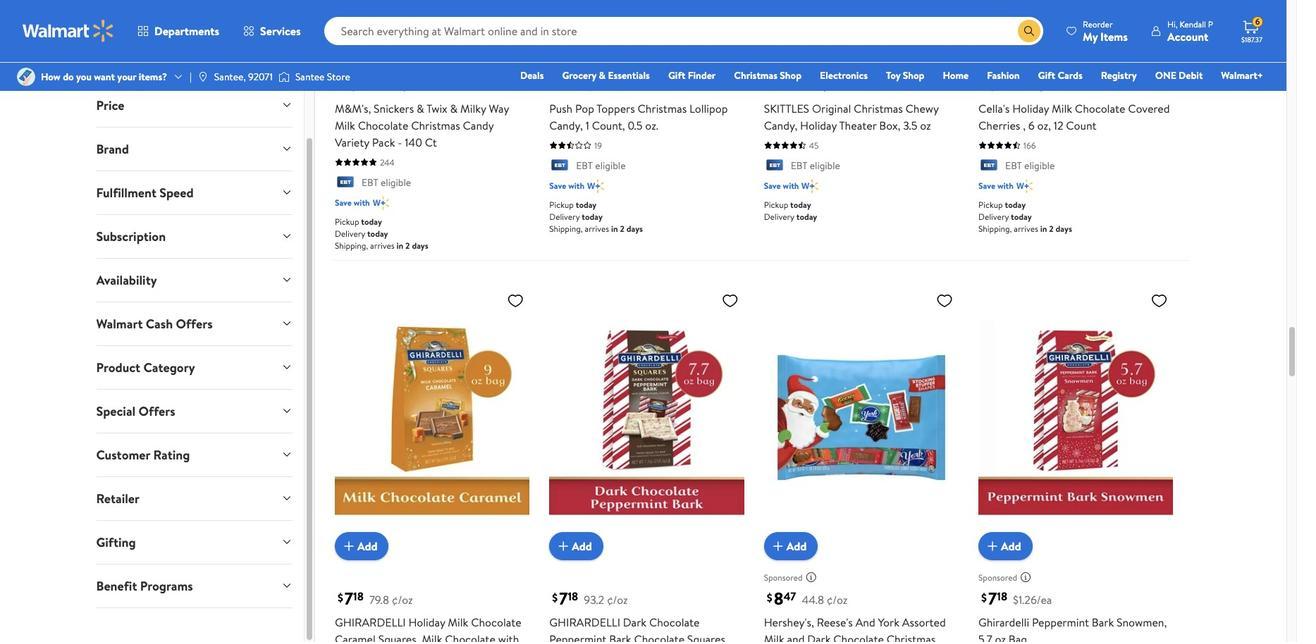 Task type: locate. For each thing, give the bounding box(es) containing it.
eligible for 19
[[381, 175, 411, 189]]

18 left 93.2
[[568, 589, 578, 605]]

add button for 8
[[764, 533, 818, 561]]

2 ghirardelli from the left
[[549, 615, 620, 631]]

0 horizontal spatial bark
[[609, 632, 631, 642]]

add to cart image
[[340, 24, 357, 41], [555, 24, 572, 41], [770, 538, 786, 555]]

0 horizontal spatial in
[[397, 240, 403, 252]]

ebt image down variety
[[335, 176, 356, 190]]

6 inside $ 3 62 60.3 ¢/oz cella's holiday milk chocolate covered cherries , 6 oz, 12 count
[[1028, 117, 1035, 133]]

18 up the ghirardelli
[[997, 589, 1007, 605]]

1 vertical spatial holiday
[[800, 117, 837, 133]]

holiday
[[1012, 100, 1049, 116], [800, 117, 837, 133], [408, 615, 445, 631]]

debit
[[1179, 68, 1203, 82]]

holiday up squares,
[[408, 615, 445, 631]]

holiday up the ,
[[1012, 100, 1049, 116]]

benefit programs button
[[85, 565, 304, 608]]

1 inside $ 1 24 35.4 ¢/oz skittles original christmas chewy candy, holiday theater box, 3.5 oz
[[774, 72, 780, 96]]

walmart plus image up pickup today delivery today
[[802, 179, 818, 193]]

deals link
[[514, 68, 550, 83]]

delivery inside pickup today delivery today
[[764, 211, 794, 223]]

 image
[[278, 70, 290, 84]]

1 horizontal spatial holiday
[[800, 117, 837, 133]]

1 horizontal spatial 1
[[774, 72, 780, 96]]

brand tab
[[85, 128, 304, 171]]

$ inside $ 7 18 79.8 ¢/oz ghirardelli holiday milk chocolate caramel squares, milk chocolate wit
[[338, 590, 343, 605]]

$ for $ 3 62 60.3 ¢/oz cella's holiday milk chocolate covered cherries , 6 oz, 12 count
[[981, 75, 987, 91]]

hi, kendall p account
[[1167, 18, 1213, 44]]

delivery for 2
[[549, 211, 580, 223]]

1 vertical spatial offers
[[139, 403, 175, 420]]

squares,
[[378, 632, 419, 642]]

& right twix
[[450, 100, 458, 116]]

0 horizontal spatial candy,
[[549, 117, 583, 133]]

save with
[[549, 180, 584, 192], [764, 180, 799, 192], [979, 180, 1014, 192], [335, 197, 370, 209]]

add button up 93.2
[[549, 533, 603, 561]]

cherries
[[979, 117, 1020, 133]]

0 horizontal spatial 18
[[353, 589, 364, 605]]

ebt for 2
[[576, 158, 593, 172]]

7 inside "$ 7 18 93.2 ¢/oz ghirardelli dark chocolate peppermint bark chocolate squares"
[[559, 587, 568, 611]]

gifting
[[96, 534, 136, 551]]

1 horizontal spatial 6
[[1255, 16, 1260, 28]]

sponsored up 47
[[764, 572, 803, 584]]

add to cart image
[[340, 538, 357, 555], [555, 538, 572, 555], [984, 538, 1001, 555]]

add up $1.26/ea
[[1001, 539, 1021, 554]]

45
[[809, 139, 819, 151]]

1 horizontal spatial &
[[450, 100, 458, 116]]

1 horizontal spatial sponsored
[[979, 572, 1017, 584]]

2 7 from the left
[[559, 587, 568, 611]]

eligible for 3
[[1024, 158, 1055, 172]]

gifting tab
[[85, 521, 304, 564]]

0 horizontal spatial dark
[[623, 615, 646, 631]]

¢/oz right 93.2
[[607, 592, 628, 608]]

7 left 93.2
[[559, 587, 568, 611]]

¢/oz inside "$ 7 18 93.2 ¢/oz ghirardelli dark chocolate peppermint bark chocolate squares"
[[607, 592, 628, 608]]

sponsored up $1.26/ea
[[979, 572, 1017, 584]]

ghirardelli down 93.2
[[549, 615, 620, 631]]

1 vertical spatial dark
[[807, 632, 831, 642]]

3 7 from the left
[[988, 587, 997, 611]]

grocery
[[562, 68, 597, 82]]

save for 3
[[979, 180, 995, 192]]

$ inside $ 19 97 40.2 ¢/oz m&m's, snickers & twix & milky way milk chocolate christmas candy variety pack - 140 ct
[[338, 75, 343, 91]]

ad disclaimer and feedback image for 8
[[805, 572, 817, 583]]

0 horizontal spatial shop
[[780, 68, 802, 82]]

candy, down the push
[[549, 117, 583, 133]]

0 horizontal spatial 6
[[1028, 117, 1035, 133]]

2 vertical spatial holiday
[[408, 615, 445, 631]]

1 horizontal spatial 7
[[559, 587, 568, 611]]

eligible
[[595, 158, 626, 172], [810, 158, 840, 172], [1024, 158, 1055, 172], [381, 175, 411, 189]]

1 horizontal spatial 19
[[594, 139, 602, 151]]

2 inside the $ 2 00 $4.00/oz push pop toppers christmas lollipop candy, 1 count, 0.5 oz.
[[559, 72, 568, 96]]

hi,
[[1167, 18, 1178, 30]]

$ left 79.8
[[338, 590, 343, 605]]

christmas shop
[[734, 68, 802, 82]]

¢/oz right 60.3
[[1039, 78, 1060, 93]]

price tab
[[85, 84, 304, 127]]

gift cards
[[1038, 68, 1083, 82]]

ebt image
[[549, 159, 570, 173], [979, 159, 1000, 173]]

add up 97
[[357, 24, 377, 40]]

shop up skittles
[[780, 68, 802, 82]]

oz.
[[645, 117, 658, 133]]

1 horizontal spatial in
[[611, 223, 618, 235]]

¢/oz right 40.2
[[402, 78, 423, 93]]

add button
[[335, 18, 389, 46], [549, 18, 603, 46], [979, 18, 1032, 46], [335, 533, 389, 561], [549, 533, 603, 561], [764, 533, 818, 561], [979, 533, 1032, 561]]

candy,
[[549, 117, 583, 133], [764, 117, 797, 133]]

holiday up 45
[[800, 117, 837, 133]]

pickup today delivery today shipping, arrives in 2 days for 19
[[335, 216, 428, 252]]

$ 19 97 40.2 ¢/oz m&m's, snickers & twix & milky way milk chocolate christmas candy variety pack - 140 ct
[[335, 72, 509, 150]]

7 inside $ 7 18 79.8 ¢/oz ghirardelli holiday milk chocolate caramel squares, milk chocolate wit
[[345, 587, 353, 611]]

2 horizontal spatial add to cart image
[[984, 538, 1001, 555]]

eligible down 45
[[810, 158, 840, 172]]

hershey's,
[[764, 615, 814, 631]]

ebt image down the push
[[549, 159, 570, 173]]

$ 8 47 44.8 ¢/oz hershey's, reese's and york assorted milk and dark chocolate christma
[[764, 587, 946, 642]]

christmas up box,
[[854, 100, 903, 116]]

add to cart image up store
[[340, 24, 357, 41]]

2 shop from the left
[[903, 68, 925, 82]]

2 horizontal spatial pickup today delivery today shipping, arrives in 2 days
[[979, 199, 1072, 235]]

2 horizontal spatial &
[[599, 68, 606, 82]]

add to cart image for 19
[[340, 24, 357, 41]]

1 horizontal spatial days
[[627, 223, 643, 235]]

toy shop link
[[880, 68, 931, 83]]

caramel
[[335, 632, 376, 642]]

covered
[[1128, 100, 1170, 116]]

 image for santee, 92071
[[197, 71, 209, 82]]

add to cart image up 47
[[770, 538, 786, 555]]

& left twix
[[417, 100, 424, 116]]

0 horizontal spatial ad disclaimer and feedback image
[[805, 572, 817, 583]]

peppermint down $1.26/ea
[[1032, 615, 1089, 631]]

0 vertical spatial bark
[[1092, 615, 1114, 631]]

1 horizontal spatial dark
[[807, 632, 831, 642]]

oz inside $ 7 18 $1.26/ea ghirardelli peppermint bark snowmen, 5.7 oz bag
[[995, 632, 1006, 642]]

2 horizontal spatial arrives
[[1014, 223, 1038, 235]]

fulfillment speed tab
[[85, 171, 304, 214]]

$ inside $ 3 62 60.3 ¢/oz cella's holiday milk chocolate covered cherries , 6 oz, 12 count
[[981, 75, 987, 91]]

walmart plus image down count,
[[587, 179, 604, 193]]

1 horizontal spatial gift
[[1038, 68, 1055, 82]]

electronics
[[820, 68, 868, 82]]

1 horizontal spatial offers
[[176, 315, 213, 333]]

product category
[[96, 359, 195, 376]]

save with for 1
[[764, 180, 799, 192]]

candy, inside the $ 2 00 $4.00/oz push pop toppers christmas lollipop candy, 1 count, 0.5 oz.
[[549, 117, 583, 133]]

1 vertical spatial ebt image
[[335, 176, 356, 190]]

¢/oz inside $ 19 97 40.2 ¢/oz m&m's, snickers & twix & milky way milk chocolate christmas candy variety pack - 140 ct
[[402, 78, 423, 93]]

shop right the toy on the top of the page
[[903, 68, 925, 82]]

1 horizontal spatial shipping,
[[549, 223, 583, 235]]

add button up grocery
[[549, 18, 603, 46]]

$ left 93.2
[[552, 590, 558, 605]]

shipping, for 2
[[549, 223, 583, 235]]

0 horizontal spatial oz
[[920, 117, 931, 133]]

save with for 3
[[979, 180, 1014, 192]]

1 candy, from the left
[[549, 117, 583, 133]]

days
[[627, 223, 643, 235], [1056, 223, 1072, 235], [412, 240, 428, 252]]

add button for 2
[[549, 18, 603, 46]]

chewy
[[906, 100, 939, 116]]

0 horizontal spatial 19
[[345, 72, 360, 96]]

1 horizontal spatial bark
[[1092, 615, 1114, 631]]

how do you want your items?
[[41, 70, 167, 84]]

$ left 97
[[338, 75, 343, 91]]

gift left finder
[[668, 68, 685, 82]]

you
[[76, 70, 92, 84]]

¢/oz up original
[[822, 78, 843, 93]]

$ for $ 19 97 40.2 ¢/oz m&m's, snickers & twix & milky way milk chocolate christmas candy variety pack - 140 ct
[[338, 75, 343, 91]]

2 horizontal spatial holiday
[[1012, 100, 1049, 116]]

$ inside $ 8 47 44.8 ¢/oz hershey's, reese's and york assorted milk and dark chocolate christma
[[767, 590, 772, 605]]

eligible down count,
[[595, 158, 626, 172]]

6 up $187.37
[[1255, 16, 1260, 28]]

pickup for 2
[[549, 199, 574, 211]]

1 vertical spatial 19
[[594, 139, 602, 151]]

1 vertical spatial 1
[[586, 117, 589, 133]]

ebt eligible for 19
[[362, 175, 411, 189]]

candy, down skittles
[[764, 117, 797, 133]]

18 inside $ 7 18 $1.26/ea ghirardelli peppermint bark snowmen, 5.7 oz bag
[[997, 589, 1007, 605]]

2 horizontal spatial 7
[[988, 587, 997, 611]]

ebt image for 3
[[979, 159, 1000, 173]]

ghirardelli for $ 7 18 93.2 ¢/oz ghirardelli dark chocolate peppermint bark chocolate squares
[[549, 615, 620, 631]]

ebt eligible down 166
[[1005, 158, 1055, 172]]

ad disclaimer and feedback image for 7
[[1020, 572, 1031, 583]]

2 horizontal spatial in
[[1040, 223, 1047, 235]]

2 candy, from the left
[[764, 117, 797, 133]]

$ 2 00 $4.00/oz push pop toppers christmas lollipop candy, 1 count, 0.5 oz.
[[549, 72, 728, 133]]

1 7 from the left
[[345, 587, 353, 611]]

0 horizontal spatial shipping,
[[335, 240, 368, 252]]

pickup for 19
[[335, 216, 359, 228]]

1 horizontal spatial ebt image
[[764, 159, 785, 173]]

ebt eligible down 45
[[791, 158, 840, 172]]

ghirardelli for $ 7 18 79.8 ¢/oz ghirardelli holiday milk chocolate caramel squares, milk chocolate wit
[[335, 615, 406, 631]]

cella's
[[979, 100, 1010, 116]]

 image
[[17, 68, 35, 86], [197, 71, 209, 82]]

1 horizontal spatial shop
[[903, 68, 925, 82]]

holiday for 3
[[1012, 100, 1049, 116]]

1 vertical spatial oz
[[995, 632, 1006, 642]]

19 up m&m's,
[[345, 72, 360, 96]]

0 horizontal spatial pickup today delivery today shipping, arrives in 2 days
[[335, 216, 428, 252]]

0 horizontal spatial  image
[[17, 68, 35, 86]]

ghirardelli inside $ 7 18 79.8 ¢/oz ghirardelli holiday milk chocolate caramel squares, milk chocolate wit
[[335, 615, 406, 631]]

2 horizontal spatial add to cart image
[[770, 538, 786, 555]]

$ left the "8"
[[767, 590, 772, 605]]

1 horizontal spatial candy,
[[764, 117, 797, 133]]

eligible down 244 on the left of page
[[381, 175, 411, 189]]

fulfillment speed button
[[85, 171, 304, 214]]

¢/oz up reese's
[[827, 592, 848, 608]]

my
[[1083, 29, 1098, 44]]

do
[[63, 70, 74, 84]]

programs
[[140, 577, 193, 595]]

¢/oz for $ 7 18 93.2 ¢/oz ghirardelli dark chocolate peppermint bark chocolate squares
[[607, 592, 628, 608]]

search icon image
[[1024, 25, 1035, 37]]

oz down the ghirardelli
[[995, 632, 1006, 642]]

ebt image down cherries
[[979, 159, 1000, 173]]

ebt image up pickup today delivery today
[[764, 159, 785, 173]]

93.2
[[584, 592, 604, 608]]

product category button
[[85, 346, 304, 389]]

offers right cash
[[176, 315, 213, 333]]

essentials
[[608, 68, 650, 82]]

5.7
[[979, 632, 992, 642]]

1 down pop
[[586, 117, 589, 133]]

1 horizontal spatial pickup today delivery today shipping, arrives in 2 days
[[549, 199, 643, 235]]

0 horizontal spatial offers
[[139, 403, 175, 420]]

special offers tab
[[85, 390, 304, 433]]

save with for 19
[[335, 197, 370, 209]]

gift cards link
[[1032, 68, 1089, 83]]

1 sponsored from the left
[[764, 572, 803, 584]]

$ inside $ 7 18 $1.26/ea ghirardelli peppermint bark snowmen, 5.7 oz bag
[[981, 590, 987, 605]]

delivery for 19
[[335, 228, 365, 240]]

add to cart image for $ 7 18 93.2 ¢/oz ghirardelli dark chocolate peppermint bark chocolate squares
[[555, 538, 572, 555]]

add to cart image for 2
[[555, 24, 572, 41]]

¢/oz for $ 7 18 79.8 ¢/oz ghirardelli holiday milk chocolate caramel squares, milk chocolate wit
[[392, 592, 413, 608]]

7 left 79.8
[[345, 587, 353, 611]]

0 horizontal spatial holiday
[[408, 615, 445, 631]]

gift left cards
[[1038, 68, 1055, 82]]

today
[[576, 199, 597, 211], [790, 199, 811, 211], [1005, 199, 1026, 211], [582, 211, 603, 223], [796, 211, 817, 223], [1011, 211, 1032, 223], [361, 216, 382, 228], [367, 228, 388, 240]]

chocolate inside $ 19 97 40.2 ¢/oz m&m's, snickers & twix & milky way milk chocolate christmas candy variety pack - 140 ct
[[358, 117, 408, 133]]

product category tab
[[85, 346, 304, 389]]

0 horizontal spatial ebt image
[[335, 176, 356, 190]]

gift finder link
[[662, 68, 722, 83]]

offers
[[176, 315, 213, 333], [139, 403, 175, 420]]

0 vertical spatial peppermint
[[1032, 615, 1089, 631]]

christmas inside the $ 2 00 $4.00/oz push pop toppers christmas lollipop candy, 1 count, 0.5 oz.
[[638, 100, 687, 116]]

ad disclaimer and feedback image up 44.8
[[805, 572, 817, 583]]

add button up 47
[[764, 533, 818, 561]]

18 inside "$ 7 18 93.2 ¢/oz ghirardelli dark chocolate peppermint bark chocolate squares"
[[568, 589, 578, 605]]

box,
[[879, 117, 901, 133]]

$ left 00
[[552, 75, 558, 91]]

skittles
[[764, 100, 809, 116]]

¢/oz inside $ 3 62 60.3 ¢/oz cella's holiday milk chocolate covered cherries , 6 oz, 12 count
[[1039, 78, 1060, 93]]

1 horizontal spatial ad disclaimer and feedback image
[[1020, 572, 1031, 583]]

1 ad disclaimer and feedback image from the left
[[805, 572, 817, 583]]

$ for $ 8 47 44.8 ¢/oz hershey's, reese's and york assorted milk and dark chocolate christma
[[767, 590, 772, 605]]

walmart plus image
[[587, 179, 604, 193], [802, 179, 818, 193], [1016, 179, 1033, 193], [373, 196, 389, 210]]

2
[[559, 72, 568, 96], [620, 223, 625, 235], [1049, 223, 1054, 235], [405, 240, 410, 252]]

rating
[[153, 446, 190, 464]]

ebt eligible for 2
[[576, 158, 626, 172]]

add to favorites list, ghirardelli peppermint bark snowmen, 5.7 oz bag image
[[1151, 292, 1168, 309]]

0 vertical spatial holiday
[[1012, 100, 1049, 116]]

sponsored for 7
[[979, 572, 1017, 584]]

subscription tab
[[85, 215, 304, 258]]

1 horizontal spatial add to cart image
[[555, 538, 572, 555]]

2 gift from the left
[[1038, 68, 1055, 82]]

holiday for 7
[[408, 615, 445, 631]]

&
[[599, 68, 606, 82], [417, 100, 424, 116], [450, 100, 458, 116]]

add to cart image for $ 7 18 79.8 ¢/oz ghirardelli holiday milk chocolate caramel squares, milk chocolate wit
[[340, 538, 357, 555]]

1 vertical spatial bark
[[609, 632, 631, 642]]

pickup inside pickup today delivery today
[[764, 199, 788, 211]]

registry link
[[1095, 68, 1143, 83]]

$ for $ 2 00 $4.00/oz push pop toppers christmas lollipop candy, 1 count, 0.5 oz.
[[552, 75, 558, 91]]

1 shop from the left
[[780, 68, 802, 82]]

0 vertical spatial 1
[[774, 72, 780, 96]]

7 inside $ 7 18 $1.26/ea ghirardelli peppermint bark snowmen, 5.7 oz bag
[[988, 587, 997, 611]]

¢/oz right 79.8
[[392, 592, 413, 608]]

7 up the ghirardelli
[[988, 587, 997, 611]]

ebt eligible down count,
[[576, 158, 626, 172]]

0 vertical spatial offers
[[176, 315, 213, 333]]

$ inside $ 1 24 35.4 ¢/oz skittles original christmas chewy candy, holiday theater box, 3.5 oz
[[767, 75, 772, 91]]

1 vertical spatial peppermint
[[549, 632, 607, 642]]

add button up store
[[335, 18, 389, 46]]

walmart
[[96, 315, 143, 333]]

ebt eligible down 244 on the left of page
[[362, 175, 411, 189]]

ebt image for 19
[[335, 176, 356, 190]]

in for 19
[[397, 240, 403, 252]]

0 horizontal spatial add to cart image
[[340, 24, 357, 41]]

add to cart image up grocery
[[555, 24, 572, 41]]

Search search field
[[324, 17, 1043, 45]]

ebt down pack
[[362, 175, 378, 189]]

0 horizontal spatial ebt image
[[549, 159, 570, 173]]

milk inside $ 3 62 60.3 ¢/oz cella's holiday milk chocolate covered cherries , 6 oz, 12 count
[[1052, 100, 1072, 116]]

2 sponsored from the left
[[979, 572, 1017, 584]]

christmas up oz.
[[638, 100, 687, 116]]

6
[[1255, 16, 1260, 28], [1028, 117, 1035, 133]]

1 horizontal spatial peppermint
[[1032, 615, 1089, 631]]

pickup today delivery today shipping, arrives in 2 days for 3
[[979, 199, 1072, 235]]

0 vertical spatial ebt image
[[764, 159, 785, 173]]

add button up $1.26/ea
[[979, 533, 1032, 561]]

1 gift from the left
[[668, 68, 685, 82]]

holiday inside $ 3 62 60.3 ¢/oz cella's holiday milk chocolate covered cherries , 6 oz, 12 count
[[1012, 100, 1049, 116]]

gift for gift cards
[[1038, 68, 1055, 82]]

ghirardelli dark chocolate peppermint bark chocolate squares, layered dark chocolate and white chocolate candy, 7.7 oz bag image
[[549, 286, 744, 549]]

shop for toy shop
[[903, 68, 925, 82]]

peppermint down 93.2
[[549, 632, 607, 642]]

chocolate inside $ 3 62 60.3 ¢/oz cella's holiday milk chocolate covered cherries , 6 oz, 12 count
[[1075, 100, 1125, 116]]

eligible down 166
[[1024, 158, 1055, 172]]

bark inside $ 7 18 $1.26/ea ghirardelli peppermint bark snowmen, 5.7 oz bag
[[1092, 615, 1114, 631]]

add to favorites list, ghirardelli dark chocolate peppermint bark chocolate squares, layered dark chocolate and white chocolate candy, 7.7 oz bag image
[[722, 292, 739, 309]]

skittles original christmas chewy candy, holiday theater box, 3.5 oz image
[[764, 0, 959, 35]]

2 ad disclaimer and feedback image from the left
[[1020, 572, 1031, 583]]

toppers
[[597, 100, 635, 116]]

2 18 from the left
[[568, 589, 578, 605]]

¢/oz
[[402, 78, 423, 93], [822, 78, 843, 93], [1039, 78, 1060, 93], [392, 592, 413, 608], [607, 592, 628, 608], [827, 592, 848, 608]]

0.5
[[628, 117, 643, 133]]

3 18 from the left
[[997, 589, 1007, 605]]

walmart plus image down 244 on the left of page
[[373, 196, 389, 210]]

walmart plus image for 2
[[587, 179, 604, 193]]

peppermint
[[1032, 615, 1089, 631], [549, 632, 607, 642]]

ct
[[425, 134, 437, 150]]

0 horizontal spatial gift
[[668, 68, 685, 82]]

walmart plus image down 166
[[1016, 179, 1033, 193]]

santee
[[295, 70, 325, 84]]

0 horizontal spatial peppermint
[[549, 632, 607, 642]]

18 left 79.8
[[353, 589, 364, 605]]

assorted
[[902, 615, 946, 631]]

0 horizontal spatial 7
[[345, 587, 353, 611]]

35.4
[[798, 78, 819, 93]]

92071
[[248, 70, 273, 84]]

add button up 79.8
[[335, 533, 389, 561]]

2 ebt image from the left
[[979, 159, 1000, 173]]

add to favorites list, ghirardelli holiday milk chocolate caramel squares, milk chocolate with caramel candy, 9 oz bag image
[[507, 292, 524, 309]]

pickup today delivery today shipping, arrives in 2 days
[[549, 199, 643, 235], [979, 199, 1072, 235], [335, 216, 428, 252]]

0 horizontal spatial arrives
[[370, 240, 395, 252]]

1 up skittles
[[774, 72, 780, 96]]

add button for 7
[[979, 533, 1032, 561]]

gift
[[668, 68, 685, 82], [1038, 68, 1055, 82]]

$ inside the $ 2 00 $4.00/oz push pop toppers christmas lollipop candy, 1 count, 0.5 oz.
[[552, 75, 558, 91]]

 image left how
[[17, 68, 35, 86]]

ebt down cherries
[[1005, 158, 1022, 172]]

shop for christmas shop
[[780, 68, 802, 82]]

$ 1 24 35.4 ¢/oz skittles original christmas chewy candy, holiday theater box, 3.5 oz
[[764, 72, 939, 133]]

0 vertical spatial 6
[[1255, 16, 1260, 28]]

ebt up pickup today delivery today
[[791, 158, 807, 172]]

availability
[[96, 271, 157, 289]]

¢/oz inside $ 7 18 79.8 ¢/oz ghirardelli holiday milk chocolate caramel squares, milk chocolate wit
[[392, 592, 413, 608]]

 image right |
[[197, 71, 209, 82]]

oz right 3.5
[[920, 117, 931, 133]]

1 horizontal spatial  image
[[197, 71, 209, 82]]

add button up "fashion"
[[979, 18, 1032, 46]]

way
[[489, 100, 509, 116]]

1 18 from the left
[[353, 589, 364, 605]]

days for 19
[[412, 240, 428, 252]]

1 horizontal spatial ghirardelli
[[549, 615, 620, 631]]

 image for how do you want your items?
[[17, 68, 35, 86]]

ebt image
[[764, 159, 785, 173], [335, 176, 356, 190]]

ghirardelli peppermint bark snowmen, 5.7 oz bag image
[[979, 286, 1173, 549]]

1 horizontal spatial 18
[[568, 589, 578, 605]]

Walmart Site-Wide search field
[[324, 17, 1043, 45]]

$ left 24
[[767, 75, 772, 91]]

$ up the ghirardelli
[[981, 590, 987, 605]]

$ for $ 1 24 35.4 ¢/oz skittles original christmas chewy candy, holiday theater box, 3.5 oz
[[767, 75, 772, 91]]

candy, inside $ 1 24 35.4 ¢/oz skittles original christmas chewy candy, holiday theater box, 3.5 oz
[[764, 117, 797, 133]]

bark inside "$ 7 18 93.2 ¢/oz ghirardelli dark chocolate peppermint bark chocolate squares"
[[609, 632, 631, 642]]

0 horizontal spatial ghirardelli
[[335, 615, 406, 631]]

¢/oz inside $ 1 24 35.4 ¢/oz skittles original christmas chewy candy, holiday theater box, 3.5 oz
[[822, 78, 843, 93]]

christmas inside $ 1 24 35.4 ¢/oz skittles original christmas chewy candy, holiday theater box, 3.5 oz
[[854, 100, 903, 116]]

& right grocery
[[599, 68, 606, 82]]

2 horizontal spatial shipping,
[[979, 223, 1012, 235]]

dark inside "$ 7 18 93.2 ¢/oz ghirardelli dark chocolate peppermint bark chocolate squares"
[[623, 615, 646, 631]]

candy
[[463, 117, 494, 133]]

1 vertical spatial 6
[[1028, 117, 1035, 133]]

ebt down count,
[[576, 158, 593, 172]]

1 horizontal spatial arrives
[[585, 223, 609, 235]]

ghirardelli up caramel
[[335, 615, 406, 631]]

delivery for 3
[[979, 211, 1009, 223]]

2 add to cart image from the left
[[555, 538, 572, 555]]

0 horizontal spatial 1
[[586, 117, 589, 133]]

$ left 3
[[981, 75, 987, 91]]

0 horizontal spatial add to cart image
[[340, 538, 357, 555]]

ghirardelli inside "$ 7 18 93.2 ¢/oz ghirardelli dark chocolate peppermint bark chocolate squares"
[[549, 615, 620, 631]]

1 horizontal spatial ebt image
[[979, 159, 1000, 173]]

60.3
[[1015, 78, 1036, 93]]

0 vertical spatial 19
[[345, 72, 360, 96]]

18 inside $ 7 18 79.8 ¢/oz ghirardelli holiday milk chocolate caramel squares, milk chocolate wit
[[353, 589, 364, 605]]

0 vertical spatial dark
[[623, 615, 646, 631]]

2 horizontal spatial 18
[[997, 589, 1007, 605]]

2 for 2
[[620, 223, 625, 235]]

1 add to cart image from the left
[[340, 538, 357, 555]]

store
[[327, 70, 350, 84]]

0 horizontal spatial days
[[412, 240, 428, 252]]

1 ghirardelli from the left
[[335, 615, 406, 631]]

add button for 19
[[335, 18, 389, 46]]

ad disclaimer and feedback image
[[805, 572, 817, 583], [1020, 572, 1031, 583]]

1 ebt image from the left
[[549, 159, 570, 173]]

holiday inside $ 7 18 79.8 ¢/oz ghirardelli holiday milk chocolate caramel squares, milk chocolate wit
[[408, 615, 445, 631]]

shipping, for 19
[[335, 240, 368, 252]]

grocery & essentials
[[562, 68, 650, 82]]

christmas down twix
[[411, 117, 460, 133]]

¢/oz inside $ 8 47 44.8 ¢/oz hershey's, reese's and york assorted milk and dark chocolate christma
[[827, 592, 848, 608]]

offers right special
[[139, 403, 175, 420]]

47
[[783, 589, 796, 605]]

walmart plus image for 3
[[1016, 179, 1033, 193]]

$ inside "$ 7 18 93.2 ¢/oz ghirardelli dark chocolate peppermint bark chocolate squares"
[[552, 590, 558, 605]]

1 horizontal spatial add to cart image
[[555, 24, 572, 41]]

2 horizontal spatial days
[[1056, 223, 1072, 235]]

chocolate
[[1075, 100, 1125, 116], [358, 117, 408, 133], [471, 615, 522, 631], [649, 615, 700, 631], [445, 632, 495, 642], [634, 632, 685, 642], [833, 632, 884, 642]]

19 down count,
[[594, 139, 602, 151]]

0 vertical spatial oz
[[920, 117, 931, 133]]

ad disclaimer and feedback image up $1.26/ea
[[1020, 572, 1031, 583]]

$ 7 18 $1.26/ea ghirardelli peppermint bark snowmen, 5.7 oz bag
[[979, 587, 1167, 642]]

1 horizontal spatial oz
[[995, 632, 1006, 642]]

6 right the ,
[[1028, 117, 1035, 133]]

walmart image
[[23, 20, 114, 42]]

0 horizontal spatial sponsored
[[764, 572, 803, 584]]

services
[[260, 23, 301, 39]]

ebt image for 1
[[764, 159, 785, 173]]



Task type: vqa. For each thing, say whether or not it's contained in the screenshot.


Task type: describe. For each thing, give the bounding box(es) containing it.
theater
[[839, 117, 877, 133]]

peppermint inside $ 7 18 $1.26/ea ghirardelli peppermint bark snowmen, 5.7 oz bag
[[1032, 615, 1089, 631]]

add left search icon
[[1001, 24, 1021, 40]]

ghirardelli
[[979, 615, 1029, 631]]

1 inside the $ 2 00 $4.00/oz push pop toppers christmas lollipop candy, 1 count, 0.5 oz.
[[586, 117, 589, 133]]

customer
[[96, 446, 150, 464]]

candy, for 2
[[549, 117, 583, 133]]

add button for 3
[[979, 18, 1032, 46]]

shipping, for 3
[[979, 223, 1012, 235]]

18 for $ 7 18 $1.26/ea ghirardelli peppermint bark snowmen, 5.7 oz bag
[[997, 589, 1007, 605]]

arrives for 3
[[1014, 223, 1038, 235]]

ebt image for 2
[[549, 159, 570, 173]]

count
[[1066, 117, 1097, 133]]

$187.37
[[1241, 35, 1262, 44]]

christmas inside $ 19 97 40.2 ¢/oz m&m's, snickers & twix & milky way milk chocolate christmas candy variety pack - 140 ct
[[411, 117, 460, 133]]

offers inside dropdown button
[[176, 315, 213, 333]]

19 inside $ 19 97 40.2 ¢/oz m&m's, snickers & twix & milky way milk chocolate christmas candy variety pack - 140 ct
[[345, 72, 360, 96]]

walmart cash offers
[[96, 315, 213, 333]]

twix
[[427, 100, 447, 116]]

fashion
[[987, 68, 1020, 82]]

with for 2
[[568, 180, 584, 192]]

items?
[[139, 70, 167, 84]]

walmart+ link
[[1215, 68, 1270, 83]]

40.2
[[378, 78, 399, 93]]

subscription button
[[85, 215, 304, 258]]

with for 1
[[783, 180, 799, 192]]

save for 1
[[764, 180, 781, 192]]

offers inside dropdown button
[[139, 403, 175, 420]]

fashion link
[[981, 68, 1026, 83]]

product
[[96, 359, 140, 376]]

oz,
[[1037, 117, 1051, 133]]

santee store
[[295, 70, 350, 84]]

and
[[787, 632, 805, 642]]

departments
[[154, 23, 219, 39]]

customer rating tab
[[85, 434, 304, 477]]

cards
[[1058, 68, 1083, 82]]

snowmen,
[[1117, 615, 1167, 631]]

walmart cash offers button
[[85, 302, 304, 345]]

walmart+
[[1221, 68, 1263, 82]]

44.8
[[802, 592, 824, 608]]

in for 3
[[1040, 223, 1047, 235]]

one debit link
[[1149, 68, 1209, 83]]

customer rating
[[96, 446, 190, 464]]

2 for 3
[[1049, 223, 1054, 235]]

3 add to cart image from the left
[[984, 538, 1001, 555]]

home link
[[936, 68, 975, 83]]

oz inside $ 1 24 35.4 ¢/oz skittles original christmas chewy candy, holiday theater box, 3.5 oz
[[920, 117, 931, 133]]

kendall
[[1180, 18, 1206, 30]]

dark inside $ 8 47 44.8 ¢/oz hershey's, reese's and york assorted milk and dark chocolate christma
[[807, 632, 831, 642]]

add up grocery
[[572, 24, 592, 40]]

eligible for 1
[[810, 158, 840, 172]]

ghirardelli holiday milk chocolate caramel squares, milk chocolate with caramel candy, 9 oz bag image
[[335, 286, 530, 549]]

christmas shop link
[[728, 68, 808, 83]]

peppermint inside "$ 7 18 93.2 ¢/oz ghirardelli dark chocolate peppermint bark chocolate squares"
[[549, 632, 607, 642]]

0 horizontal spatial &
[[417, 100, 424, 116]]

$ for $ 7 18 79.8 ¢/oz ghirardelli holiday milk chocolate caramel squares, milk chocolate wit
[[338, 590, 343, 605]]

ebt for 1
[[791, 158, 807, 172]]

price
[[96, 97, 124, 114]]

244
[[380, 156, 395, 168]]

chocolate inside $ 8 47 44.8 ¢/oz hershey's, reese's and york assorted milk and dark chocolate christma
[[833, 632, 884, 642]]

customer rating button
[[85, 434, 304, 477]]

departments button
[[125, 14, 231, 48]]

¢/oz for $ 1 24 35.4 ¢/oz skittles original christmas chewy candy, holiday theater box, 3.5 oz
[[822, 78, 843, 93]]

ebt for 3
[[1005, 158, 1022, 172]]

pickup for 3
[[979, 199, 1003, 211]]

speed
[[160, 184, 194, 202]]

pack
[[372, 134, 395, 150]]

fulfillment
[[96, 184, 156, 202]]

toy shop
[[886, 68, 925, 82]]

retailer tab
[[85, 477, 304, 520]]

holiday inside $ 1 24 35.4 ¢/oz skittles original christmas chewy candy, holiday theater box, 3.5 oz
[[800, 117, 837, 133]]

$ 7 18 93.2 ¢/oz ghirardelli dark chocolate peppermint bark chocolate squares
[[549, 587, 728, 642]]

in for 2
[[611, 223, 618, 235]]

add to favorites list, hershey's, reese's and york assorted milk and dark chocolate christmas candy, variety bag 18.9 oz image
[[936, 292, 953, 309]]

lollipop
[[689, 100, 728, 116]]

availability tab
[[85, 259, 304, 302]]

3
[[988, 72, 997, 96]]

finder
[[688, 68, 716, 82]]

save with for 2
[[549, 180, 584, 192]]

ebt eligible for 3
[[1005, 158, 1055, 172]]

account
[[1167, 29, 1208, 44]]

save for 2
[[549, 180, 566, 192]]

milk inside $ 19 97 40.2 ¢/oz m&m's, snickers & twix & milky way milk chocolate christmas candy variety pack - 140 ct
[[335, 117, 355, 133]]

with for 3
[[997, 180, 1014, 192]]

brand
[[96, 140, 129, 158]]

eligible for 2
[[595, 158, 626, 172]]

$4.00/oz
[[587, 78, 630, 93]]

milky
[[460, 100, 486, 116]]

electronics link
[[814, 68, 874, 83]]

¢/oz for $ 8 47 44.8 ¢/oz hershey's, reese's and york assorted milk and dark chocolate christma
[[827, 592, 848, 608]]

$ for $ 7 18 93.2 ¢/oz ghirardelli dark chocolate peppermint bark chocolate squares
[[552, 590, 558, 605]]

arrives for 19
[[370, 240, 395, 252]]

fulfillment speed
[[96, 184, 194, 202]]

cella's holiday milk chocolate covered cherries , 6 oz, 12 count image
[[979, 0, 1173, 35]]

walmart plus image for 1
[[802, 179, 818, 193]]

services button
[[231, 14, 313, 48]]

arrives for 2
[[585, 223, 609, 235]]

7 for $ 7 18 $1.26/ea ghirardelli peppermint bark snowmen, 5.7 oz bag
[[988, 587, 997, 611]]

00
[[568, 75, 582, 90]]

pickup today delivery today shipping, arrives in 2 days for 2
[[549, 199, 643, 235]]

ebt for 19
[[362, 175, 378, 189]]

pop
[[575, 100, 594, 116]]

6 inside 6 $187.37
[[1255, 16, 1260, 28]]

special
[[96, 403, 135, 420]]

-
[[398, 134, 402, 150]]

variety
[[335, 134, 369, 150]]

m&m's,
[[335, 100, 371, 116]]

¢/oz for $ 3 62 60.3 ¢/oz cella's holiday milk chocolate covered cherries , 6 oz, 12 count
[[1039, 78, 1060, 93]]

18 for $ 7 18 93.2 ¢/oz ghirardelli dark chocolate peppermint bark chocolate squares
[[568, 589, 578, 605]]

one debit
[[1155, 68, 1203, 82]]

$ for $ 7 18 $1.26/ea ghirardelli peppermint bark snowmen, 5.7 oz bag
[[981, 590, 987, 605]]

18 for $ 7 18 79.8 ¢/oz ghirardelli holiday milk chocolate caramel squares, milk chocolate wit
[[353, 589, 364, 605]]

$ 7 18 79.8 ¢/oz ghirardelli holiday milk chocolate caramel squares, milk chocolate wit
[[335, 587, 522, 642]]

your
[[117, 70, 136, 84]]

add up 93.2
[[572, 539, 592, 554]]

availability button
[[85, 259, 304, 302]]

days for 3
[[1056, 223, 1072, 235]]

walmart cash offers tab
[[85, 302, 304, 345]]

push pop toppers christmas lollipop candy, 1 count, 0.5 oz. image
[[549, 0, 744, 35]]

one
[[1155, 68, 1176, 82]]

days for 2
[[627, 223, 643, 235]]

add up 47
[[786, 539, 807, 554]]

bag
[[1009, 632, 1027, 642]]

walmart plus image for 19
[[373, 196, 389, 210]]

gifting button
[[85, 521, 304, 564]]

milk inside $ 8 47 44.8 ¢/oz hershey's, reese's and york assorted milk and dark chocolate christma
[[764, 632, 784, 642]]

christmas left 24
[[734, 68, 778, 82]]

original
[[812, 100, 851, 116]]

gift finder
[[668, 68, 716, 82]]

2 for 19
[[405, 240, 410, 252]]

ebt eligible for 1
[[791, 158, 840, 172]]

grocery & essentials link
[[556, 68, 656, 83]]

santee,
[[214, 70, 246, 84]]

pickup today delivery today
[[764, 199, 817, 223]]

subscription
[[96, 228, 166, 245]]

registry
[[1101, 68, 1137, 82]]

count,
[[592, 117, 625, 133]]

candy, for 1
[[764, 117, 797, 133]]

79.8
[[369, 592, 389, 608]]

santee, 92071
[[214, 70, 273, 84]]

140
[[405, 134, 422, 150]]

,
[[1023, 117, 1026, 133]]

add up 79.8
[[357, 539, 377, 554]]

7 for $ 7 18 93.2 ¢/oz ghirardelli dark chocolate peppermint bark chocolate squares
[[559, 587, 568, 611]]

hershey's, reese's and york assorted milk and dark chocolate christmas candy, variety bag 18.9 oz image
[[764, 286, 959, 549]]

¢/oz for $ 19 97 40.2 ¢/oz m&m's, snickers & twix & milky way milk chocolate christmas candy variety pack - 140 ct
[[402, 78, 423, 93]]

sponsored for 8
[[764, 572, 803, 584]]

special offers button
[[85, 390, 304, 433]]

benefit programs tab
[[85, 565, 304, 608]]

gift for gift finder
[[668, 68, 685, 82]]

62
[[997, 75, 1009, 90]]

with for 19
[[354, 197, 370, 209]]

7 for $ 7 18 79.8 ¢/oz ghirardelli holiday milk chocolate caramel squares, milk chocolate wit
[[345, 587, 353, 611]]

save for 19
[[335, 197, 352, 209]]

how
[[41, 70, 60, 84]]

benefit
[[96, 577, 137, 595]]

push
[[549, 100, 573, 116]]

m&m's, snickers & twix & milky way milk chocolate christmas candy variety pack - 140 ct image
[[335, 0, 530, 35]]



